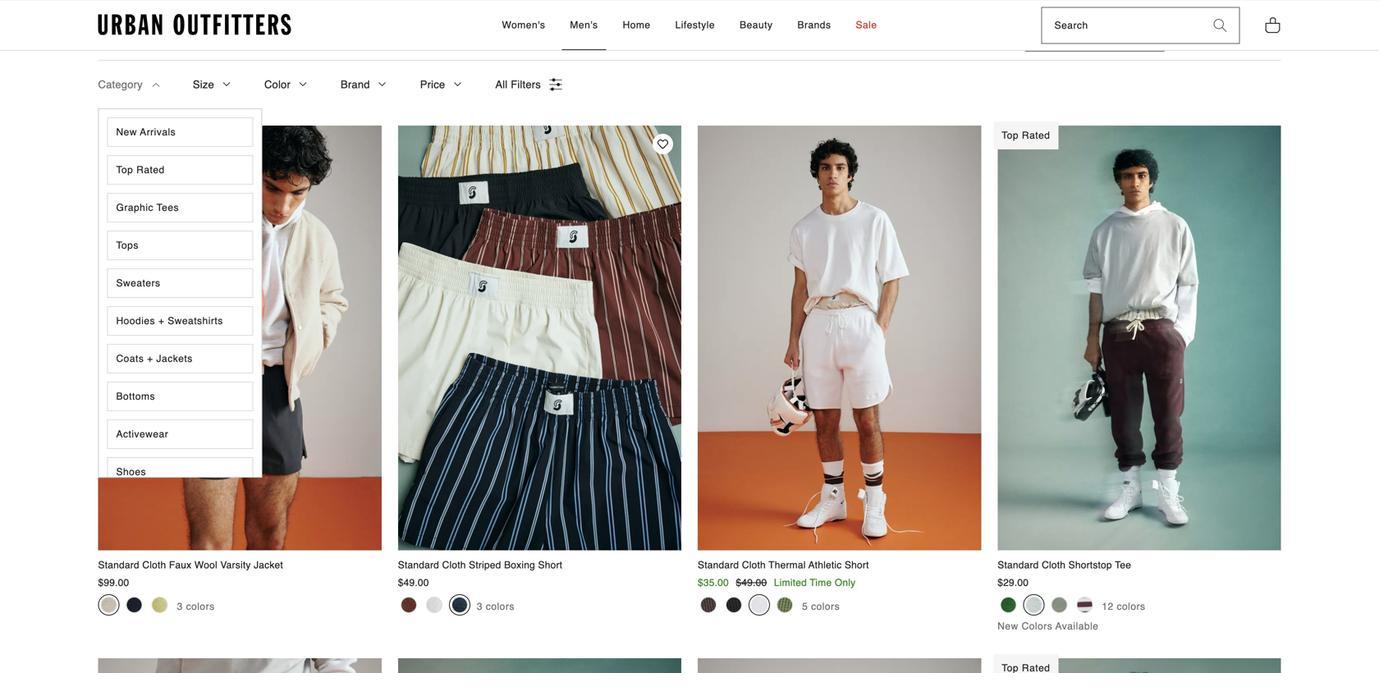 Task type: locate. For each thing, give the bounding box(es) containing it.
sweatshirts
[[168, 316, 223, 327]]

standard up maroon stripe icon
[[398, 560, 439, 571]]

standard cloth thermal athletic short
[[698, 560, 870, 571]]

green image up the new colors available
[[1052, 597, 1068, 614]]

sweaters
[[116, 278, 161, 289]]

activewear
[[116, 429, 169, 440]]

faux
[[169, 560, 192, 571]]

top
[[1002, 130, 1019, 141], [116, 164, 133, 176]]

2 colors from the left
[[486, 601, 515, 613]]

3 right black stripe "image"
[[477, 601, 483, 613]]

3 cloth from the left
[[742, 560, 766, 571]]

jackets
[[156, 353, 193, 365]]

standard up $99.00 on the left of the page
[[98, 560, 139, 571]]

3 colors right black stripe "image"
[[477, 601, 515, 613]]

tee
[[1116, 560, 1132, 571]]

hoodies
[[116, 316, 155, 327]]

chocolate image
[[701, 597, 717, 614]]

2 horizontal spatial standard cloth striped boxing short image
[[698, 659, 982, 674]]

red multi image
[[1077, 597, 1093, 614]]

4 standard from the left
[[998, 560, 1040, 571]]

size button
[[193, 61, 232, 109]]

graphic
[[116, 202, 154, 214]]

standard cloth faux wool varsity jacket link
[[98, 126, 382, 573]]

0 horizontal spatial men's
[[98, 23, 139, 39]]

black image
[[726, 597, 743, 614]]

3
[[177, 601, 183, 613], [477, 601, 483, 613]]

1 vertical spatial rated
[[136, 164, 165, 176]]

0 horizontal spatial 3
[[177, 601, 183, 613]]

maroon stripe image
[[401, 597, 417, 614]]

3 colors right mustard image
[[177, 601, 215, 613]]

0 vertical spatial new
[[116, 127, 137, 138]]

green image left the 5
[[777, 597, 793, 614]]

1 horizontal spatial original price: $49.00 element
[[736, 578, 767, 589]]

colors right the 12
[[1118, 601, 1146, 613]]

striped
[[469, 560, 502, 571]]

men's inside "link"
[[570, 19, 598, 31]]

new down amazon green icon
[[998, 621, 1019, 632]]

short right boxing
[[538, 560, 563, 571]]

cloth for shortstop
[[1042, 560, 1066, 571]]

original price: $49.00 element
[[398, 578, 429, 589], [736, 578, 767, 589]]

thermal
[[769, 560, 806, 571]]

$99.00
[[98, 578, 129, 589]]

category
[[98, 78, 143, 91]]

1 vertical spatial top rated
[[116, 164, 165, 176]]

+ for hoodies
[[158, 316, 165, 327]]

tops link
[[107, 231, 253, 261]]

standard cloth thermal athletic short link
[[698, 126, 982, 573]]

short
[[538, 560, 563, 571], [845, 560, 870, 571]]

$49.00 up white icon
[[736, 578, 767, 589]]

1 cloth from the left
[[142, 560, 166, 571]]

cloth for striped
[[442, 560, 466, 571]]

1 horizontal spatial 3 colors
[[477, 601, 515, 613]]

$49.00 up maroon stripe icon
[[398, 578, 429, 589]]

+
[[158, 316, 165, 327], [147, 353, 153, 365]]

1 colors from the left
[[186, 601, 215, 613]]

varsity
[[220, 560, 251, 571]]

0 vertical spatial top
[[1002, 130, 1019, 141]]

sale link
[[848, 1, 886, 50]]

cloth
[[142, 560, 166, 571], [442, 560, 466, 571], [742, 560, 766, 571], [1042, 560, 1066, 571]]

+ right coats
[[147, 353, 153, 365]]

cloth left faux on the bottom left of the page
[[142, 560, 166, 571]]

2 standard from the left
[[398, 560, 439, 571]]

top rated link
[[107, 155, 253, 185]]

brands
[[798, 19, 832, 31]]

0 horizontal spatial top rated
[[116, 164, 165, 176]]

4 colors from the left
[[1118, 601, 1146, 613]]

beauty
[[740, 19, 773, 31]]

men's for men's clothing
[[98, 23, 139, 39]]

standard up $35.00
[[698, 560, 740, 571]]

standard
[[98, 560, 139, 571], [398, 560, 439, 571], [698, 560, 740, 571], [998, 560, 1040, 571]]

products
[[239, 27, 280, 39]]

men's left home at the left top of the page
[[570, 19, 598, 31]]

price button
[[420, 61, 463, 109]]

standard for standard cloth faux wool varsity jacket
[[98, 560, 139, 571]]

cloth for faux
[[142, 560, 166, 571]]

3 colors from the left
[[812, 601, 840, 613]]

green image
[[777, 597, 793, 614], [1052, 597, 1068, 614]]

wool
[[195, 560, 218, 571]]

1 horizontal spatial $49.00
[[736, 578, 767, 589]]

0 horizontal spatial $49.00
[[398, 578, 429, 589]]

sweaters link
[[107, 269, 253, 298]]

$35.00
[[698, 578, 729, 589]]

men's clothing
[[98, 23, 201, 39]]

+ right hoodies
[[158, 316, 165, 327]]

cloth left 'shortstop'
[[1042, 560, 1066, 571]]

colors
[[186, 601, 215, 613], [486, 601, 515, 613], [812, 601, 840, 613], [1118, 601, 1146, 613]]

men's for men's
[[570, 19, 598, 31]]

cloth up "$35.00 $49.00 limited time only"
[[742, 560, 766, 571]]

standard cloth faux wool varsity jacket
[[98, 560, 283, 571]]

cloth left striped
[[442, 560, 466, 571]]

1 horizontal spatial short
[[845, 560, 870, 571]]

standard cloth shortstop tee image
[[998, 126, 1282, 551]]

1 horizontal spatial green image
[[1052, 597, 1068, 614]]

12 colors
[[1103, 601, 1146, 613]]

lifestyle
[[676, 19, 716, 31]]

mustard image
[[152, 597, 168, 614]]

None search field
[[1043, 8, 1202, 43]]

standard cloth shortstop tee
[[998, 560, 1132, 571]]

1 3 colors from the left
[[177, 601, 215, 613]]

0 vertical spatial top rated
[[1002, 130, 1051, 141]]

men's
[[570, 19, 598, 31], [98, 23, 139, 39]]

1
[[1228, 27, 1237, 38]]

1 horizontal spatial men's
[[570, 19, 598, 31]]

1 horizontal spatial +
[[158, 316, 165, 327]]

coats + jackets link
[[107, 344, 253, 374]]

$49.00
[[398, 578, 429, 589], [736, 578, 767, 589]]

all filters
[[496, 78, 541, 91]]

women's
[[502, 19, 546, 31]]

filters
[[511, 78, 541, 91]]

price
[[420, 78, 445, 91]]

coats + jackets
[[116, 353, 193, 365]]

1 3 from the left
[[177, 601, 183, 613]]

1 green image from the left
[[777, 597, 793, 614]]

2 cloth from the left
[[442, 560, 466, 571]]

3 standard from the left
[[698, 560, 740, 571]]

colors right mustard image
[[186, 601, 215, 613]]

white image
[[752, 597, 768, 614]]

1 short from the left
[[538, 560, 563, 571]]

1 vertical spatial top
[[116, 164, 133, 176]]

4 cloth from the left
[[1042, 560, 1066, 571]]

5 colors
[[803, 601, 840, 613]]

clothing
[[144, 23, 201, 39]]

original price: $99.00 element
[[98, 578, 129, 589]]

3 right mustard image
[[177, 601, 183, 613]]

rated
[[1023, 130, 1051, 141], [136, 164, 165, 176]]

colors right black stripe "image"
[[486, 601, 515, 613]]

new left arrivals
[[116, 127, 137, 138]]

1 vertical spatial +
[[147, 353, 153, 365]]

0 horizontal spatial top
[[116, 164, 133, 176]]

12
[[1103, 601, 1114, 613]]

coats
[[116, 353, 144, 365]]

0 vertical spatial +
[[158, 316, 165, 327]]

0 horizontal spatial green image
[[777, 597, 793, 614]]

ivory stripe image
[[426, 597, 443, 614]]

1 horizontal spatial new
[[998, 621, 1019, 632]]

0 horizontal spatial original price: $49.00 element
[[398, 578, 429, 589]]

new
[[116, 127, 137, 138], [998, 621, 1019, 632]]

original price: $29.00 element
[[998, 578, 1029, 589]]

2 short from the left
[[845, 560, 870, 571]]

tees
[[157, 202, 179, 214]]

all
[[496, 78, 508, 91]]

3 colors
[[177, 601, 215, 613], [477, 601, 515, 613]]

1 horizontal spatial standard cloth striped boxing short image
[[398, 126, 682, 551]]

1 horizontal spatial rated
[[1023, 130, 1051, 141]]

2 3 from the left
[[477, 601, 483, 613]]

1 vertical spatial new
[[998, 621, 1019, 632]]

standard up $29.00
[[998, 560, 1040, 571]]

category button
[[98, 61, 160, 109]]

sale price: $35.00 element
[[698, 578, 729, 589]]

0 horizontal spatial short
[[538, 560, 563, 571]]

colors right the 5
[[812, 601, 840, 613]]

original price: $49.00 element up maroon stripe icon
[[398, 578, 429, 589]]

navy image
[[126, 597, 143, 614]]

3680
[[212, 27, 236, 39]]

1 standard from the left
[[98, 560, 139, 571]]

new for new colors available
[[998, 621, 1019, 632]]

+ inside 'link'
[[158, 316, 165, 327]]

limited
[[774, 578, 807, 589]]

Search text field
[[1043, 8, 1202, 43]]

original price: $49.00 element up white icon
[[736, 578, 767, 589]]

men's up "category"
[[98, 23, 139, 39]]

2 3 colors from the left
[[477, 601, 515, 613]]

home link
[[615, 1, 659, 50]]

short up only at the right
[[845, 560, 870, 571]]

0 horizontal spatial new
[[116, 127, 137, 138]]

available
[[1056, 621, 1099, 632]]

0 horizontal spatial 3 colors
[[177, 601, 215, 613]]

0 horizontal spatial +
[[147, 353, 153, 365]]

1 horizontal spatial 3
[[477, 601, 483, 613]]

standard cloth striped boxing short image
[[398, 126, 682, 551], [98, 659, 382, 674], [698, 659, 982, 674]]

all filters button
[[496, 61, 563, 109]]

shoes
[[116, 467, 146, 478]]

new arrivals link
[[107, 118, 253, 147]]



Task type: vqa. For each thing, say whether or not it's contained in the screenshot.
topmost slouchy
no



Task type: describe. For each thing, give the bounding box(es) containing it.
colors for boxing
[[486, 601, 515, 613]]

arrivals
[[140, 127, 176, 138]]

brand button
[[341, 61, 387, 109]]

5
[[803, 601, 808, 613]]

standard cloth striped boxing short link
[[398, 126, 682, 573]]

silver image
[[1026, 597, 1043, 614]]

amazon green image
[[1001, 597, 1017, 614]]

athletic
[[809, 560, 842, 571]]

short for standard cloth thermal athletic short
[[845, 560, 870, 571]]

size
[[193, 78, 214, 91]]

beauty link
[[732, 1, 782, 50]]

urban outfitters image
[[98, 14, 291, 36]]

colors for tee
[[1118, 601, 1146, 613]]

hoodies + sweatshirts
[[116, 316, 223, 327]]

neutral image
[[101, 597, 117, 614]]

0 horizontal spatial rated
[[136, 164, 165, 176]]

lifestyle link
[[667, 1, 724, 50]]

my shopping bag image
[[1265, 16, 1282, 34]]

cloth for thermal
[[742, 560, 766, 571]]

brands link
[[790, 1, 840, 50]]

colors for wool
[[186, 601, 215, 613]]

standard cloth striped boxing short
[[398, 560, 563, 571]]

time
[[810, 578, 832, 589]]

0 vertical spatial rated
[[1023, 130, 1051, 141]]

1 $49.00 from the left
[[398, 578, 429, 589]]

search image
[[1214, 19, 1228, 32]]

3680 products
[[212, 27, 280, 39]]

new for new arrivals
[[116, 127, 137, 138]]

short for standard cloth striped boxing short
[[538, 560, 563, 571]]

color button
[[264, 61, 308, 109]]

graphic tees link
[[107, 193, 253, 223]]

standard for standard cloth thermal athletic short
[[698, 560, 740, 571]]

boxing
[[504, 560, 536, 571]]

1 horizontal spatial top rated
[[1002, 130, 1051, 141]]

bottoms
[[116, 391, 155, 403]]

$29.00
[[998, 578, 1029, 589]]

shortstop
[[1069, 560, 1113, 571]]

graphic tees
[[116, 202, 179, 214]]

2 green image from the left
[[1052, 597, 1068, 614]]

2 $49.00 from the left
[[736, 578, 767, 589]]

3 for striped
[[477, 601, 483, 613]]

main navigation element
[[354, 1, 1026, 50]]

hoodies + sweatshirts link
[[107, 307, 253, 336]]

sale
[[856, 19, 878, 31]]

brand
[[341, 78, 370, 91]]

$35.00 $49.00 limited time only
[[698, 578, 856, 589]]

activewear link
[[107, 420, 253, 449]]

shoes link
[[107, 458, 253, 487]]

2 original price: $49.00 element from the left
[[736, 578, 767, 589]]

3 for faux
[[177, 601, 183, 613]]

bottoms link
[[107, 382, 253, 412]]

3 colors for striped
[[477, 601, 515, 613]]

standard for standard cloth shortstop tee
[[998, 560, 1040, 571]]

standard cloth thermal athletic short image
[[698, 126, 982, 551]]

3 colors for faux
[[177, 601, 215, 613]]

+ for coats
[[147, 353, 153, 365]]

only
[[835, 578, 856, 589]]

black stripe image
[[452, 597, 468, 614]]

home
[[623, 19, 651, 31]]

new arrivals
[[116, 127, 176, 138]]

tops
[[116, 240, 139, 252]]

1 horizontal spatial top
[[1002, 130, 1019, 141]]

standard cloth faux wool varsity jacket image
[[98, 126, 382, 551]]

men's link
[[562, 1, 607, 50]]

1 link
[[1228, 27, 1259, 38]]

standard cloth liam stripe crinkle shirt image
[[998, 659, 1282, 674]]

colors for athletic
[[812, 601, 840, 613]]

color
[[264, 78, 291, 91]]

women's link
[[494, 1, 554, 50]]

jacket
[[254, 560, 283, 571]]

standard cloth ripstop coach jacket image
[[398, 659, 682, 674]]

1 original price: $49.00 element from the left
[[398, 578, 429, 589]]

new colors available
[[998, 621, 1099, 632]]

colors
[[1022, 621, 1053, 632]]

standard for standard cloth striped boxing short
[[398, 560, 439, 571]]

0 horizontal spatial standard cloth striped boxing short image
[[98, 659, 382, 674]]



